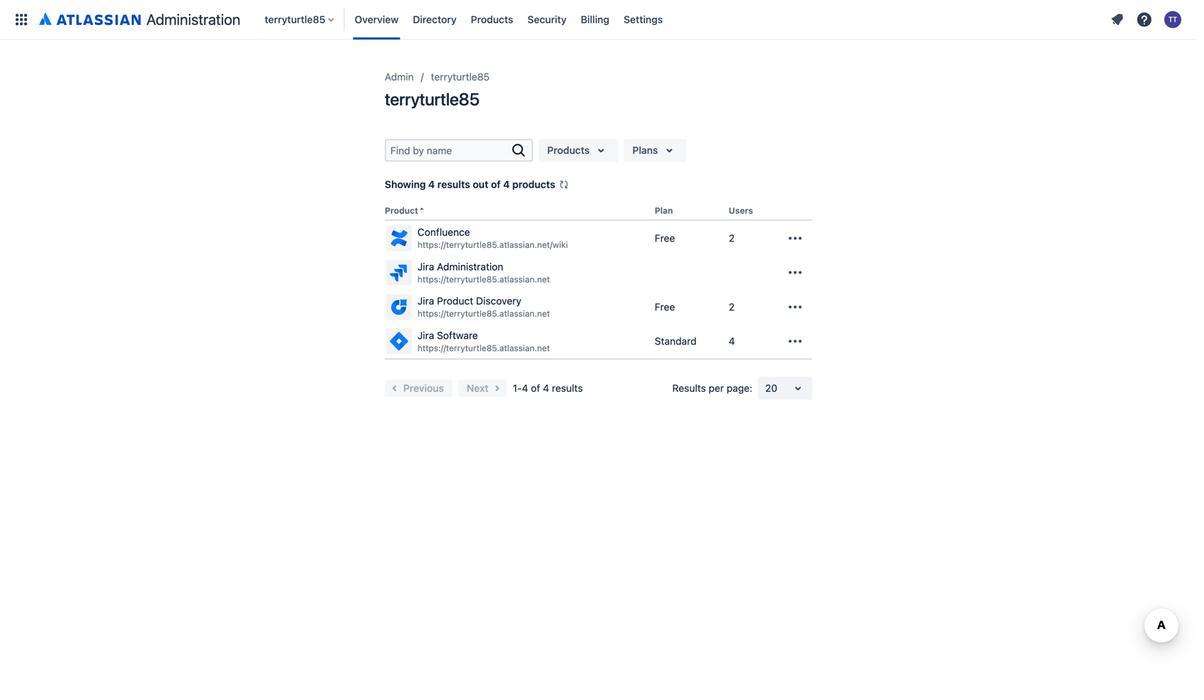 Task type: locate. For each thing, give the bounding box(es) containing it.
2 jira from the top
[[418, 295, 435, 307]]

directory link
[[409, 8, 461, 31]]

results
[[438, 179, 471, 190], [552, 383, 583, 394]]

1 2 from the top
[[729, 232, 735, 244]]

administration link
[[34, 8, 246, 31]]

1 free from the top
[[655, 232, 676, 244]]

jira down confluence
[[418, 261, 435, 273]]

results right 1-
[[552, 383, 583, 394]]

products for products link
[[471, 14, 514, 25]]

2 vertical spatial https://terryturtle85.atlassian.net
[[418, 343, 550, 353]]

3 jira from the top
[[418, 330, 435, 341]]

4 right 1-
[[543, 383, 550, 394]]

jira software https://terryturtle85.atlassian.net
[[418, 330, 550, 353]]

appswitcher icon image
[[13, 11, 30, 28]]

1 horizontal spatial product
[[437, 295, 474, 307]]

of
[[491, 179, 501, 190], [531, 383, 541, 394]]

1 horizontal spatial products
[[548, 144, 590, 156]]

2
[[729, 232, 735, 244], [729, 301, 735, 313]]

administration
[[147, 10, 241, 28], [437, 261, 504, 273]]

billing link
[[577, 8, 614, 31]]

1 horizontal spatial of
[[531, 383, 541, 394]]

jira administration image
[[388, 261, 411, 284], [388, 261, 411, 284]]

2 2 from the top
[[729, 301, 735, 313]]

https://terryturtle85.atlassian.net down discovery
[[418, 309, 550, 319]]

administration banner
[[0, 0, 1198, 40]]

1-
[[513, 383, 522, 394]]

0 vertical spatial products
[[471, 14, 514, 25]]

of right 1-
[[531, 383, 541, 394]]

4
[[429, 179, 435, 190], [504, 179, 510, 190], [729, 336, 736, 347], [522, 383, 529, 394], [543, 383, 550, 394]]

jira inside 'jira administration https://terryturtle85.atlassian.net'
[[418, 261, 435, 273]]

0 vertical spatial of
[[491, 179, 501, 190]]

https://terryturtle85.atlassian.net/wiki
[[418, 240, 568, 250]]

jira inside "jira product discovery https://terryturtle85.atlassian.net"
[[418, 295, 435, 307]]

0 vertical spatial jira
[[418, 261, 435, 273]]

of right out
[[491, 179, 501, 190]]

admin link
[[385, 68, 414, 86]]

free for product
[[655, 301, 676, 313]]

20
[[766, 383, 778, 394]]

jira inside jira software https://terryturtle85.atlassian.net
[[418, 330, 435, 341]]

products
[[471, 14, 514, 25], [548, 144, 590, 156]]

product down the 'showing'
[[385, 206, 418, 216]]

2 https://terryturtle85.atlassian.net from the top
[[418, 309, 550, 319]]

2 vertical spatial terryturtle85
[[385, 89, 480, 109]]

0 vertical spatial terryturtle85
[[265, 14, 326, 25]]

products up refresh icon
[[548, 144, 590, 156]]

https://terryturtle85.atlassian.net up discovery
[[418, 275, 550, 284]]

1 vertical spatial products
[[548, 144, 590, 156]]

1-4 of 4 results
[[513, 383, 583, 394]]

free
[[655, 232, 676, 244], [655, 301, 676, 313]]

jira for jira administration
[[418, 261, 435, 273]]

terryturtle85 for terryturtle85 dropdown button
[[265, 14, 326, 25]]

terryturtle85
[[265, 14, 326, 25], [431, 71, 490, 83], [385, 89, 480, 109]]

jira product discovery image
[[388, 296, 411, 319], [388, 296, 411, 319]]

0 vertical spatial administration
[[147, 10, 241, 28]]

0 horizontal spatial product
[[385, 206, 418, 216]]

plan
[[655, 206, 673, 216]]

1 jira from the top
[[418, 261, 435, 273]]

products left security
[[471, 14, 514, 25]]

1 vertical spatial terryturtle85
[[431, 71, 490, 83]]

terryturtle85 inside dropdown button
[[265, 14, 326, 25]]

jira software image
[[388, 330, 411, 353]]

1 vertical spatial product
[[437, 295, 474, 307]]

4 right out
[[504, 179, 510, 190]]

security
[[528, 14, 567, 25]]

product up software
[[437, 295, 474, 307]]

0 vertical spatial free
[[655, 232, 676, 244]]

0 vertical spatial 2
[[729, 232, 735, 244]]

2 vertical spatial jira
[[418, 330, 435, 341]]

1 https://terryturtle85.atlassian.net from the top
[[418, 275, 550, 284]]

0 horizontal spatial results
[[438, 179, 471, 190]]

0 horizontal spatial products
[[471, 14, 514, 25]]

products inside global navigation element
[[471, 14, 514, 25]]

https://terryturtle85.atlassian.net down software
[[418, 343, 550, 353]]

1 vertical spatial of
[[531, 383, 541, 394]]

products
[[513, 179, 556, 190]]

4 up page:
[[729, 336, 736, 347]]

results per page:
[[673, 383, 753, 394]]

free down 'plan'
[[655, 232, 676, 244]]

3 https://terryturtle85.atlassian.net from the top
[[418, 343, 550, 353]]

jira
[[418, 261, 435, 273], [418, 295, 435, 307], [418, 330, 435, 341]]

product inside "jira product discovery https://terryturtle85.atlassian.net"
[[437, 295, 474, 307]]

https://terryturtle85.atlassian.net
[[418, 275, 550, 284], [418, 309, 550, 319], [418, 343, 550, 353]]

results left out
[[438, 179, 471, 190]]

1 vertical spatial administration
[[437, 261, 504, 273]]

discovery
[[476, 295, 522, 307]]

1 vertical spatial https://terryturtle85.atlassian.net
[[418, 309, 550, 319]]

confluence
[[418, 226, 470, 238]]

1 vertical spatial jira
[[418, 295, 435, 307]]

next image
[[489, 380, 506, 397]]

confluence image
[[388, 227, 411, 250]]

1 vertical spatial 2
[[729, 301, 735, 313]]

2 free from the top
[[655, 301, 676, 313]]

settings
[[624, 14, 663, 25]]

1 horizontal spatial administration
[[437, 261, 504, 273]]

0 vertical spatial https://terryturtle85.atlassian.net
[[418, 275, 550, 284]]

jira right jira software image
[[418, 330, 435, 341]]

1 horizontal spatial results
[[552, 383, 583, 394]]

billing
[[581, 14, 610, 25]]

products inside dropdown button
[[548, 144, 590, 156]]

jira for jira software
[[418, 330, 435, 341]]

atlassian image
[[39, 10, 141, 27], [39, 10, 141, 27]]

overview link
[[351, 8, 403, 31]]

1 vertical spatial free
[[655, 301, 676, 313]]

0 horizontal spatial administration
[[147, 10, 241, 28]]

products button
[[539, 139, 619, 162]]

2 for product
[[729, 301, 735, 313]]

free up standard
[[655, 301, 676, 313]]

jira administration https://terryturtle85.atlassian.net
[[418, 261, 550, 284]]

product
[[385, 206, 418, 216], [437, 295, 474, 307]]

jira down 'jira administration https://terryturtle85.atlassian.net'
[[418, 295, 435, 307]]



Task type: describe. For each thing, give the bounding box(es) containing it.
4 right the 'showing'
[[429, 179, 435, 190]]

jira product discovery https://terryturtle85.atlassian.net
[[418, 295, 550, 319]]

terryturtle85 button
[[261, 8, 340, 31]]

free for https://terryturtle85.atlassian.net/wiki
[[655, 232, 676, 244]]

plans button
[[624, 139, 687, 162]]

0 vertical spatial product
[[385, 206, 418, 216]]

software
[[437, 330, 478, 341]]

security link
[[524, 8, 571, 31]]

account image
[[1165, 11, 1182, 28]]

previous image
[[386, 380, 404, 397]]

jira software image
[[388, 330, 411, 353]]

overview
[[355, 14, 399, 25]]

0 horizontal spatial of
[[491, 179, 501, 190]]

global navigation element
[[9, 0, 1107, 40]]

jira for jira product discovery
[[418, 295, 435, 307]]

2 for https://terryturtle85.atlassian.net/wiki
[[729, 232, 735, 244]]

standard
[[655, 336, 697, 347]]

0 vertical spatial results
[[438, 179, 471, 190]]

settings link
[[620, 8, 668, 31]]

page:
[[727, 383, 753, 394]]

https://terryturtle85.atlassian.net for jira software
[[418, 343, 550, 353]]

confluence image
[[388, 227, 411, 250]]

showing 4 results out of 4 products
[[385, 179, 556, 190]]

results
[[673, 383, 706, 394]]

administration inside 'jira administration https://terryturtle85.atlassian.net'
[[437, 261, 504, 273]]

showing
[[385, 179, 426, 190]]

administration inside global navigation element
[[147, 10, 241, 28]]

open image
[[790, 380, 807, 397]]

4 right next image
[[522, 383, 529, 394]]

admin
[[385, 71, 414, 83]]

products for products dropdown button
[[548, 144, 590, 156]]

terryturtle85 for terryturtle85 link
[[431, 71, 490, 83]]

products link
[[467, 8, 518, 31]]

users
[[729, 206, 754, 216]]

out
[[473, 179, 489, 190]]

help icon image
[[1137, 11, 1154, 28]]

directory
[[413, 14, 457, 25]]

per
[[709, 383, 724, 394]]

refresh image
[[559, 179, 570, 190]]

plans
[[633, 144, 658, 156]]

1 vertical spatial results
[[552, 383, 583, 394]]

https://terryturtle85.atlassian.net for jira administration
[[418, 275, 550, 284]]

Search text field
[[386, 140, 511, 160]]

terryturtle85 link
[[431, 68, 490, 86]]

search image
[[511, 142, 528, 159]]

confluence https://terryturtle85.atlassian.net/wiki
[[418, 226, 568, 250]]



Task type: vqa. For each thing, say whether or not it's contained in the screenshot.


